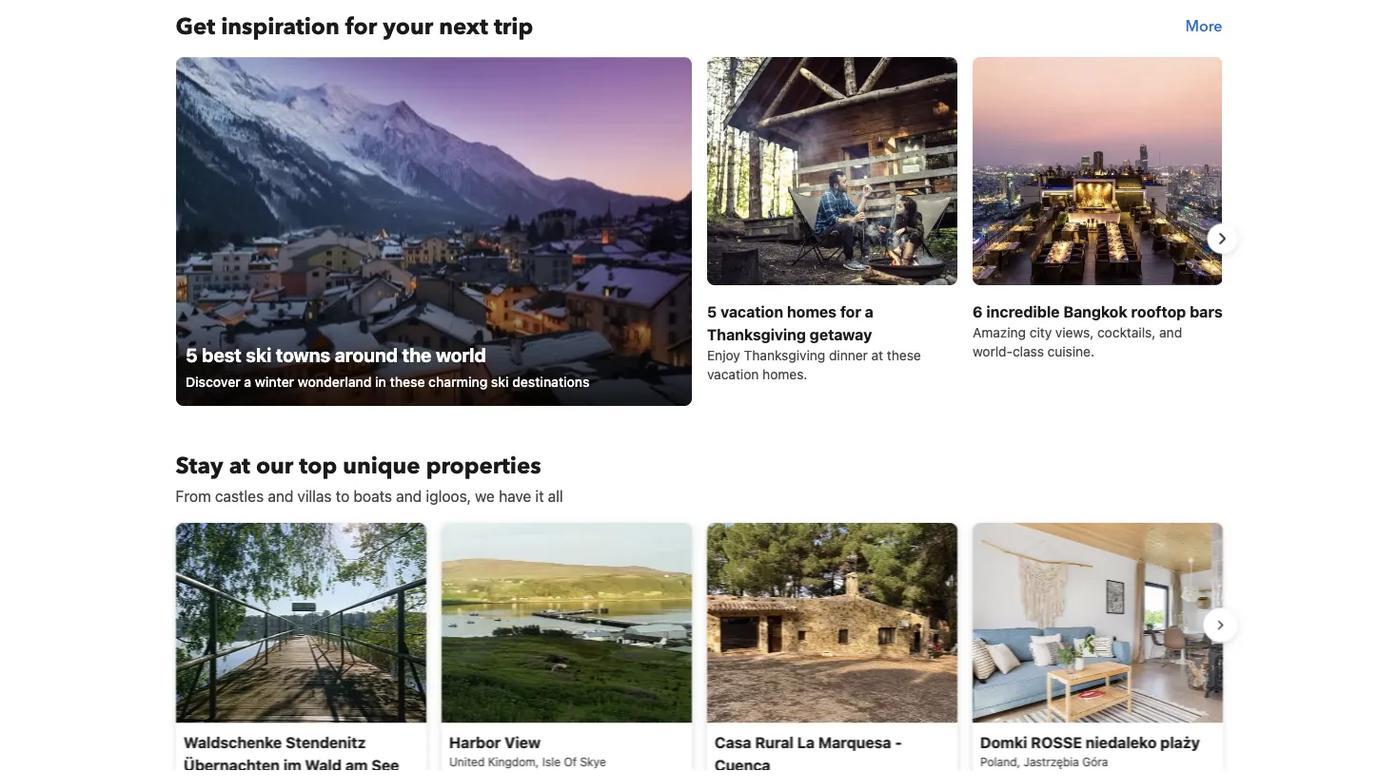 Task type: describe. For each thing, give the bounding box(es) containing it.
get inspiration for your next trip
[[176, 11, 533, 43]]

see
[[371, 757, 399, 772]]

to
[[336, 488, 350, 506]]

castles
[[215, 488, 264, 506]]

kingdom,
[[487, 756, 539, 770]]

best
[[201, 344, 241, 366]]

view
[[504, 734, 540, 752]]

a inside 5 best ski towns around the world discover a winter wonderland in these charming ski destinations
[[243, 375, 251, 391]]

0 horizontal spatial and
[[268, 488, 293, 506]]

it
[[535, 488, 544, 506]]

im
[[283, 757, 301, 772]]

we
[[475, 488, 495, 506]]

city
[[1029, 325, 1051, 341]]

class
[[1012, 344, 1043, 360]]

niedaleko
[[1085, 734, 1156, 752]]

homes.
[[762, 367, 807, 383]]

cuenca
[[714, 757, 770, 772]]

in
[[375, 375, 386, 391]]

at inside stay at our top unique properties from castles and villas to boats and igloos, we have it all
[[229, 451, 250, 482]]

these inside 5 best ski towns around the world discover a winter wonderland in these charming ski destinations
[[389, 375, 424, 391]]

world-
[[972, 344, 1012, 360]]

getaway
[[809, 326, 872, 344]]

cuisine.
[[1047, 344, 1094, 360]]

incredible
[[986, 304, 1059, 322]]

plaży
[[1160, 734, 1199, 752]]

1 vertical spatial thanksgiving
[[743, 348, 825, 364]]

bars
[[1189, 304, 1222, 322]]

next
[[439, 11, 488, 43]]

properties
[[426, 451, 541, 482]]

góra
[[1082, 756, 1108, 770]]

rooftop
[[1131, 304, 1186, 322]]

united
[[449, 756, 484, 770]]

stay at our top unique properties from castles and villas to boats and igloos, we have it all
[[176, 451, 563, 506]]

5 for 5 best ski towns around the world
[[185, 344, 197, 366]]

casa rural la marquesa - cuenca link
[[707, 524, 957, 772]]

from
[[176, 488, 211, 506]]

these inside 5 vacation homes for a thanksgiving getaway enjoy thanksgiving dinner at these vacation homes.
[[886, 348, 921, 364]]

and inside 6 incredible bangkok rooftop bars amazing city views, cocktails, and world-class cuisine.
[[1159, 325, 1182, 341]]

next image
[[1211, 228, 1234, 251]]

igloos,
[[426, 488, 471, 506]]

charming
[[428, 375, 487, 391]]

harbor view united kingdom, isle of skye
[[449, 734, 606, 770]]

all
[[548, 488, 563, 506]]

villas
[[297, 488, 332, 506]]

casa rural la marquesa - cuenca
[[714, 734, 902, 772]]

top
[[299, 451, 337, 482]]

0 vertical spatial ski
[[245, 344, 271, 366]]

wonderland
[[297, 375, 371, 391]]

harbor
[[449, 734, 500, 752]]

domki rosse niedaleko plaży poland, jastrzębia góra
[[980, 734, 1199, 770]]

discover
[[185, 375, 240, 391]]

6 incredible bangkok rooftop bars image
[[972, 57, 1223, 286]]

destinations
[[512, 375, 589, 391]]

views,
[[1055, 325, 1093, 341]]

get
[[176, 11, 215, 43]]

your
[[383, 11, 433, 43]]

la
[[797, 734, 814, 752]]



Task type: locate. For each thing, give the bounding box(es) containing it.
1 vertical spatial ski
[[491, 375, 508, 391]]

vacation up enjoy
[[720, 304, 783, 322]]

at right 'dinner'
[[871, 348, 883, 364]]

stay
[[176, 451, 223, 482]]

around
[[334, 344, 398, 366]]

poland,
[[980, 756, 1020, 770]]

übernachten
[[183, 757, 279, 772]]

and right boats
[[396, 488, 422, 506]]

1 horizontal spatial for
[[840, 304, 861, 322]]

thanksgiving up homes.
[[743, 348, 825, 364]]

0 vertical spatial 5
[[707, 304, 716, 322]]

0 vertical spatial at
[[871, 348, 883, 364]]

boats
[[354, 488, 392, 506]]

for up getaway
[[840, 304, 861, 322]]

region
[[160, 516, 1238, 772]]

our
[[256, 451, 293, 482]]

1 vertical spatial at
[[229, 451, 250, 482]]

0 vertical spatial these
[[886, 348, 921, 364]]

at inside 5 vacation homes for a thanksgiving getaway enjoy thanksgiving dinner at these vacation homes.
[[871, 348, 883, 364]]

0 horizontal spatial a
[[243, 375, 251, 391]]

5 best ski towns around the world discover a winter wonderland in these charming ski destinations
[[185, 344, 589, 391]]

1 horizontal spatial and
[[396, 488, 422, 506]]

for inside 5 vacation homes for a thanksgiving getaway enjoy thanksgiving dinner at these vacation homes.
[[840, 304, 861, 322]]

vacation
[[720, 304, 783, 322], [707, 367, 758, 383]]

1 vertical spatial a
[[243, 375, 251, 391]]

ski up winter
[[245, 344, 271, 366]]

domki
[[980, 734, 1027, 752]]

thanksgiving up enjoy
[[707, 326, 806, 344]]

5 vacation homes for a thanksgiving getaway image
[[707, 57, 957, 286]]

1 vertical spatial for
[[840, 304, 861, 322]]

at
[[871, 348, 883, 364], [229, 451, 250, 482]]

5 up enjoy
[[707, 304, 716, 322]]

these
[[886, 348, 921, 364], [389, 375, 424, 391]]

5 vacation homes for a thanksgiving getaway enjoy thanksgiving dinner at these vacation homes.
[[707, 304, 921, 383]]

6
[[972, 304, 982, 322]]

0 horizontal spatial for
[[345, 11, 377, 43]]

jastrzębia
[[1023, 756, 1079, 770]]

0 vertical spatial for
[[345, 11, 377, 43]]

more
[[1186, 17, 1223, 37]]

for left your
[[345, 11, 377, 43]]

thanksgiving
[[707, 326, 806, 344], [743, 348, 825, 364]]

a inside 5 vacation homes for a thanksgiving getaway enjoy thanksgiving dinner at these vacation homes.
[[864, 304, 873, 322]]

0 vertical spatial vacation
[[720, 304, 783, 322]]

5 inside 5 vacation homes for a thanksgiving getaway enjoy thanksgiving dinner at these vacation homes.
[[707, 304, 716, 322]]

vacation down enjoy
[[707, 367, 758, 383]]

0 horizontal spatial at
[[229, 451, 250, 482]]

am
[[345, 757, 367, 772]]

1 horizontal spatial ski
[[491, 375, 508, 391]]

trip
[[494, 11, 533, 43]]

these right 'dinner'
[[886, 348, 921, 364]]

waldschenke stendenitz übernachten im wald am see link
[[176, 524, 426, 772]]

casa
[[714, 734, 751, 752]]

a left winter
[[243, 375, 251, 391]]

and down our
[[268, 488, 293, 506]]

enjoy
[[707, 348, 740, 364]]

and down rooftop
[[1159, 325, 1182, 341]]

a up getaway
[[864, 304, 873, 322]]

these right in
[[389, 375, 424, 391]]

winter
[[254, 375, 294, 391]]

-
[[895, 734, 902, 752]]

rural
[[755, 734, 793, 752]]

dinner
[[828, 348, 867, 364]]

0 horizontal spatial 5
[[185, 344, 197, 366]]

waldschenke
[[183, 734, 282, 752]]

1 horizontal spatial 5
[[707, 304, 716, 322]]

ski right charming on the left of page
[[491, 375, 508, 391]]

1 vertical spatial 5
[[185, 344, 197, 366]]

0 horizontal spatial these
[[389, 375, 424, 391]]

1 vertical spatial vacation
[[707, 367, 758, 383]]

5 inside 5 best ski towns around the world discover a winter wonderland in these charming ski destinations
[[185, 344, 197, 366]]

bangkok
[[1063, 304, 1127, 322]]

for
[[345, 11, 377, 43], [840, 304, 861, 322]]

rosse
[[1031, 734, 1082, 752]]

homes
[[787, 304, 836, 322]]

5 left best at the top left of page
[[185, 344, 197, 366]]

unique
[[343, 451, 420, 482]]

2 horizontal spatial and
[[1159, 325, 1182, 341]]

more link
[[1186, 12, 1223, 42]]

marquesa
[[818, 734, 891, 752]]

ski
[[245, 344, 271, 366], [491, 375, 508, 391]]

a
[[864, 304, 873, 322], [243, 375, 251, 391]]

wald
[[305, 757, 341, 772]]

region containing waldschenke stendenitz übernachten im wald am see
[[160, 516, 1238, 772]]

towns
[[275, 344, 330, 366]]

of
[[563, 756, 576, 770]]

at up castles
[[229, 451, 250, 482]]

5
[[707, 304, 716, 322], [185, 344, 197, 366]]

and
[[1159, 325, 1182, 341], [268, 488, 293, 506], [396, 488, 422, 506]]

have
[[499, 488, 531, 506]]

5 for 5 vacation homes for a thanksgiving getaway
[[707, 304, 716, 322]]

cocktails,
[[1097, 325, 1155, 341]]

1 vertical spatial these
[[389, 375, 424, 391]]

0 vertical spatial thanksgiving
[[707, 326, 806, 344]]

1 horizontal spatial at
[[871, 348, 883, 364]]

inspiration
[[221, 11, 340, 43]]

1 horizontal spatial these
[[886, 348, 921, 364]]

skye
[[580, 756, 606, 770]]

1 horizontal spatial a
[[864, 304, 873, 322]]

isle
[[542, 756, 560, 770]]

0 horizontal spatial ski
[[245, 344, 271, 366]]

stendenitz
[[285, 734, 365, 752]]

waldschenke stendenitz übernachten im wald am see
[[183, 734, 399, 772]]

5 best ski towns around the world region
[[160, 57, 1238, 421]]

0 vertical spatial a
[[864, 304, 873, 322]]

world
[[435, 344, 486, 366]]

amazing
[[972, 325, 1026, 341]]

6 incredible bangkok rooftop bars amazing city views, cocktails, and world-class cuisine.
[[972, 304, 1222, 360]]

the
[[402, 344, 431, 366]]



Task type: vqa. For each thing, say whether or not it's contained in the screenshot.
Casa
yes



